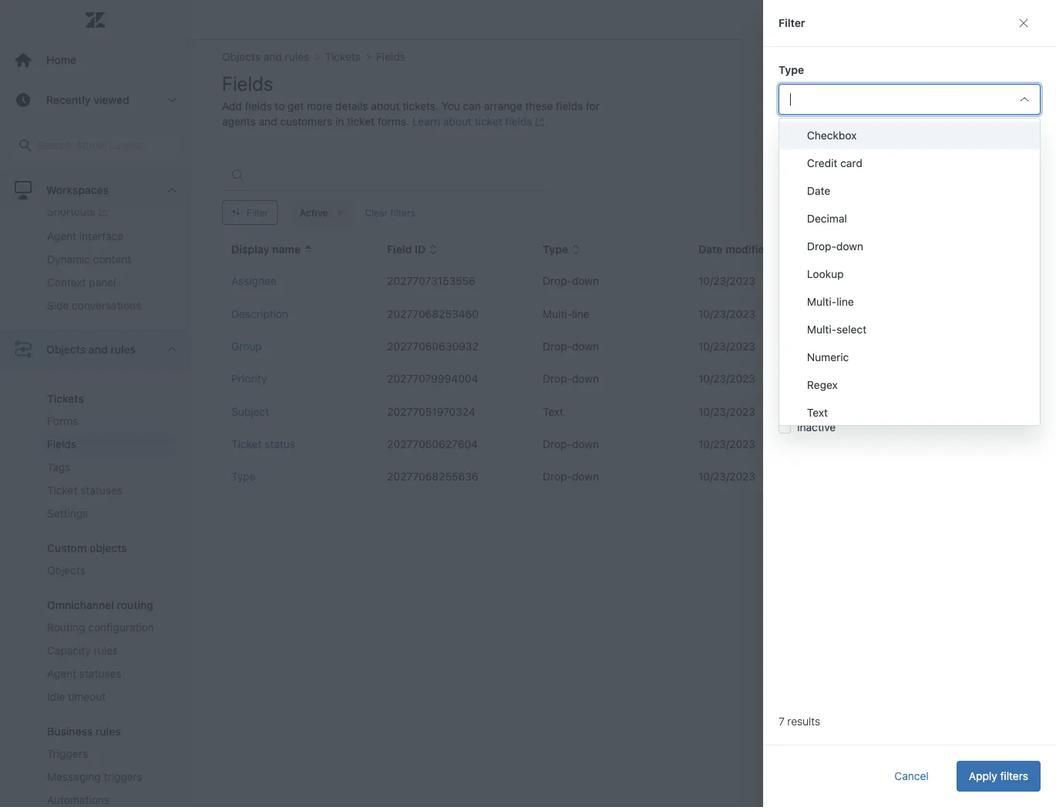 Task type: describe. For each thing, give the bounding box(es) containing it.
objects and rules group
[[0, 370, 190, 808]]

required to solve a ticket
[[797, 316, 923, 329]]

down
[[836, 240, 863, 253]]

ticket
[[895, 316, 923, 329]]

forms
[[47, 415, 78, 428]]

omnichannel routing element
[[47, 599, 153, 612]]

context panel
[[47, 276, 116, 289]]

rules for business rules
[[96, 726, 121, 738]]

credit card option
[[779, 150, 1040, 177]]

ticket
[[47, 484, 77, 497]]

tags
[[47, 461, 70, 474]]

conversations
[[72, 299, 141, 312]]

messaging triggers
[[47, 771, 143, 784]]

a for request
[[894, 338, 900, 351]]

capacity rules link
[[41, 640, 175, 663]]

Search Admin Center field
[[38, 139, 171, 153]]

automations link
[[41, 789, 175, 808]]

triggers
[[104, 771, 143, 784]]

capacity rules
[[47, 645, 118, 657]]

objects for objects
[[47, 565, 86, 577]]

Type field
[[790, 87, 1008, 112]]

tags link
[[41, 456, 175, 479]]

omnichannel routing
[[47, 599, 153, 612]]

messaging
[[47, 771, 101, 784]]

omnichannel
[[47, 599, 114, 612]]

tags element
[[47, 460, 70, 476]]

to for submit
[[844, 338, 854, 351]]

7
[[779, 716, 785, 729]]

business rules
[[47, 726, 121, 738]]

tree item containing views
[[0, 51, 190, 330]]

status
[[779, 378, 812, 391]]

context panel element
[[47, 275, 116, 290]]

agent statuses element
[[47, 667, 122, 682]]

side
[[47, 299, 69, 312]]

macros
[[47, 183, 84, 195]]

apply filters
[[969, 771, 1028, 783]]

triggers link
[[41, 743, 175, 766]]

required for required to submit a request
[[797, 338, 842, 351]]

inactive
[[797, 421, 836, 434]]

multi-line option
[[779, 288, 1040, 316]]

ticket statuses element
[[47, 483, 123, 499]]

multi- for select
[[807, 323, 837, 336]]

messaging triggers link
[[41, 766, 175, 789]]

views
[[47, 160, 76, 172]]

capacity rules element
[[47, 644, 118, 659]]

none search field inside primary element
[[2, 130, 189, 161]]

agent interface link
[[41, 225, 175, 248]]

results
[[787, 716, 820, 729]]

workspaces
[[46, 184, 109, 197]]

a for ticket
[[886, 316, 892, 329]]

decimal
[[807, 212, 847, 225]]

shortcuts
[[47, 206, 95, 219]]

routing
[[47, 622, 85, 634]]

created by
[[779, 141, 835, 153]]

line
[[837, 296, 854, 308]]

text option
[[779, 399, 1040, 427]]

objects link
[[41, 560, 175, 583]]

requirements
[[779, 295, 851, 308]]

created
[[779, 141, 820, 153]]

forms link
[[41, 410, 175, 433]]

date
[[807, 185, 830, 197]]

7 results
[[779, 716, 820, 729]]

drop-down
[[807, 240, 863, 253]]

idle timeout
[[47, 691, 106, 704]]

required for required to solve a ticket
[[797, 316, 842, 329]]

filter dialog
[[763, 0, 1056, 808]]

shortcuts link
[[41, 201, 175, 225]]

custom objects element
[[47, 542, 127, 555]]

interface
[[79, 230, 124, 243]]

filter
[[779, 17, 805, 29]]

tickets
[[47, 393, 84, 405]]

dynamic
[[47, 253, 90, 266]]

timeout
[[68, 691, 106, 704]]

to for solve
[[844, 316, 854, 329]]

credit card
[[807, 157, 863, 170]]

dynamic content
[[47, 253, 131, 266]]

request
[[903, 338, 941, 351]]

content
[[93, 253, 131, 266]]

agent statuses
[[47, 668, 122, 681]]

type
[[779, 64, 804, 76]]

multi-line
[[807, 296, 854, 308]]

apply filters button
[[957, 762, 1041, 792]]

custom objects
[[47, 542, 127, 555]]

idle timeout element
[[47, 690, 106, 705]]

text
[[807, 407, 828, 419]]

apply
[[969, 771, 997, 783]]



Task type: vqa. For each thing, say whether or not it's contained in the screenshot.
the left "provide"
no



Task type: locate. For each thing, give the bounding box(es) containing it.
0 vertical spatial a
[[886, 316, 892, 329]]

objects and rules button
[[0, 330, 190, 370]]

idle
[[47, 691, 65, 704]]

fields
[[47, 438, 76, 451]]

rules for capacity rules
[[94, 645, 118, 657]]

context panel link
[[41, 271, 175, 294]]

settings link
[[41, 502, 175, 526]]

agent interface element
[[47, 229, 124, 244]]

ticket statuses link
[[41, 479, 175, 502]]

objects inside dropdown button
[[46, 343, 86, 356]]

views element
[[47, 158, 76, 174]]

statuses for ticket statuses
[[80, 484, 123, 497]]

0 vertical spatial rules
[[110, 343, 136, 356]]

drop-
[[807, 240, 836, 253]]

0 vertical spatial objects
[[46, 343, 86, 356]]

forms element
[[47, 414, 78, 429]]

active
[[797, 400, 828, 412]]

lookup
[[807, 268, 844, 281]]

custom
[[47, 542, 87, 555]]

type list box
[[779, 118, 1041, 427]]

tree
[[0, 51, 190, 808]]

0 vertical spatial agent
[[47, 230, 76, 243]]

dynamic content element
[[47, 252, 131, 267]]

multi- for line
[[807, 296, 837, 308]]

tickets element
[[47, 393, 84, 405]]

side conversations
[[47, 299, 141, 312]]

2 to from the top
[[844, 338, 854, 351]]

agent up the idle
[[47, 668, 76, 681]]

routing configuration link
[[41, 617, 175, 640]]

side conversations element
[[47, 298, 141, 314]]

workspaces button
[[0, 170, 190, 210]]

1 multi- from the top
[[807, 296, 837, 308]]

multi-select
[[807, 323, 867, 336]]

1 vertical spatial agent
[[47, 668, 76, 681]]

solve
[[857, 316, 883, 329]]

macros link
[[41, 178, 175, 201]]

tree item containing objects and rules
[[0, 330, 190, 808]]

settings element
[[47, 506, 88, 522]]

objects and rules
[[46, 343, 136, 356]]

multi-select option
[[779, 316, 1040, 344]]

1 tree item from the top
[[0, 51, 190, 330]]

agent inside agent statuses element
[[47, 668, 76, 681]]

tree containing views
[[0, 51, 190, 808]]

workspaces group
[[0, 91, 190, 330]]

shortcuts element
[[47, 205, 108, 221]]

settings
[[47, 507, 88, 520]]

numeric option
[[779, 344, 1040, 372]]

by
[[823, 141, 835, 153]]

required down requirements
[[797, 316, 842, 329]]

lookup option
[[779, 261, 1040, 288]]

a right solve
[[886, 316, 892, 329]]

triggers element
[[47, 747, 88, 762]]

fields element
[[47, 437, 76, 452]]

agent interface
[[47, 230, 124, 243]]

0 vertical spatial required
[[797, 316, 842, 329]]

0 vertical spatial multi-
[[807, 296, 837, 308]]

agent for agent statuses
[[47, 668, 76, 681]]

objects
[[46, 343, 86, 356], [47, 565, 86, 577]]

multi- down the lookup
[[807, 296, 837, 308]]

2 multi- from the top
[[807, 323, 837, 336]]

type element
[[779, 84, 1041, 115]]

1 vertical spatial rules
[[94, 645, 118, 657]]

multi- up numeric
[[807, 323, 837, 336]]

checkbox
[[807, 129, 857, 142]]

objects down custom
[[47, 565, 86, 577]]

1 vertical spatial required
[[797, 338, 842, 351]]

close modal image
[[1018, 17, 1030, 29]]

date option
[[779, 177, 1040, 205]]

1 vertical spatial statuses
[[79, 668, 122, 681]]

0 horizontal spatial a
[[886, 316, 892, 329]]

statuses down tags link
[[80, 484, 123, 497]]

0 vertical spatial statuses
[[80, 484, 123, 497]]

1 agent from the top
[[47, 230, 76, 243]]

filters
[[1000, 771, 1028, 783]]

statuses down 'capacity rules' link
[[79, 668, 122, 681]]

agent for agent interface
[[47, 230, 76, 243]]

cancel
[[895, 771, 929, 783]]

capacity
[[47, 645, 91, 657]]

objects for objects and rules
[[46, 343, 86, 356]]

triggers
[[47, 748, 88, 761]]

objects inside group
[[47, 565, 86, 577]]

rules up triggers link
[[96, 726, 121, 738]]

business rules element
[[47, 726, 121, 738]]

permissions
[[779, 218, 842, 231]]

2 required from the top
[[797, 338, 842, 351]]

tree inside primary element
[[0, 51, 190, 808]]

and
[[89, 343, 108, 356]]

agent up the dynamic
[[47, 230, 76, 243]]

required
[[797, 316, 842, 329], [797, 338, 842, 351]]

2 tree item from the top
[[0, 330, 190, 808]]

routing configuration element
[[47, 620, 154, 636]]

context
[[47, 276, 86, 289]]

to
[[844, 316, 854, 329], [844, 338, 854, 351]]

decimal option
[[779, 205, 1040, 233]]

rules down routing configuration link
[[94, 645, 118, 657]]

numeric
[[807, 351, 849, 364]]

routing configuration
[[47, 622, 154, 634]]

required to submit a request
[[797, 338, 941, 351]]

automations
[[47, 794, 110, 807]]

a right submit
[[894, 338, 900, 351]]

checkbox option
[[779, 122, 1040, 150]]

None search field
[[2, 130, 189, 161]]

idle timeout link
[[41, 686, 175, 709]]

1 to from the top
[[844, 316, 854, 329]]

rules inside capacity rules element
[[94, 645, 118, 657]]

a
[[886, 316, 892, 329], [894, 338, 900, 351]]

1 horizontal spatial a
[[894, 338, 900, 351]]

agent inside the agent interface element
[[47, 230, 76, 243]]

routing
[[117, 599, 153, 612]]

messaging triggers element
[[47, 770, 143, 785]]

card
[[840, 157, 863, 170]]

1 vertical spatial objects
[[47, 565, 86, 577]]

rules right "and"
[[110, 343, 136, 356]]

ticket statuses
[[47, 484, 123, 497]]

objects element
[[47, 563, 86, 579]]

primary element
[[0, 0, 191, 808]]

tree item
[[0, 51, 190, 330], [0, 330, 190, 808]]

macros element
[[47, 182, 84, 197]]

0 vertical spatial to
[[844, 316, 854, 329]]

credit
[[807, 157, 838, 170]]

agent statuses link
[[41, 663, 175, 686]]

objects left "and"
[[46, 343, 86, 356]]

views link
[[41, 155, 175, 178]]

regex option
[[779, 372, 1040, 399]]

objects
[[89, 542, 127, 555]]

select
[[837, 323, 867, 336]]

required up numeric
[[797, 338, 842, 351]]

rules inside objects and rules dropdown button
[[110, 343, 136, 356]]

regex
[[807, 379, 838, 392]]

panel
[[89, 276, 116, 289]]

fields link
[[41, 433, 175, 456]]

dynamic content link
[[41, 248, 175, 271]]

statuses for agent statuses
[[79, 668, 122, 681]]

1 vertical spatial to
[[844, 338, 854, 351]]

statuses
[[80, 484, 123, 497], [79, 668, 122, 681]]

submit
[[857, 338, 891, 351]]

2 vertical spatial rules
[[96, 726, 121, 738]]

configuration
[[88, 622, 154, 634]]

to left solve
[[844, 316, 854, 329]]

side conversations link
[[41, 294, 175, 317]]

2 agent from the top
[[47, 668, 76, 681]]

to down select
[[844, 338, 854, 351]]

1 vertical spatial a
[[894, 338, 900, 351]]

cancel button
[[882, 762, 941, 792]]

1 vertical spatial multi-
[[807, 323, 837, 336]]

business
[[47, 726, 93, 738]]

agent
[[47, 230, 76, 243], [47, 668, 76, 681]]

drop-down option
[[779, 233, 1040, 261]]

1 required from the top
[[797, 316, 842, 329]]

automations element
[[47, 793, 110, 808]]



